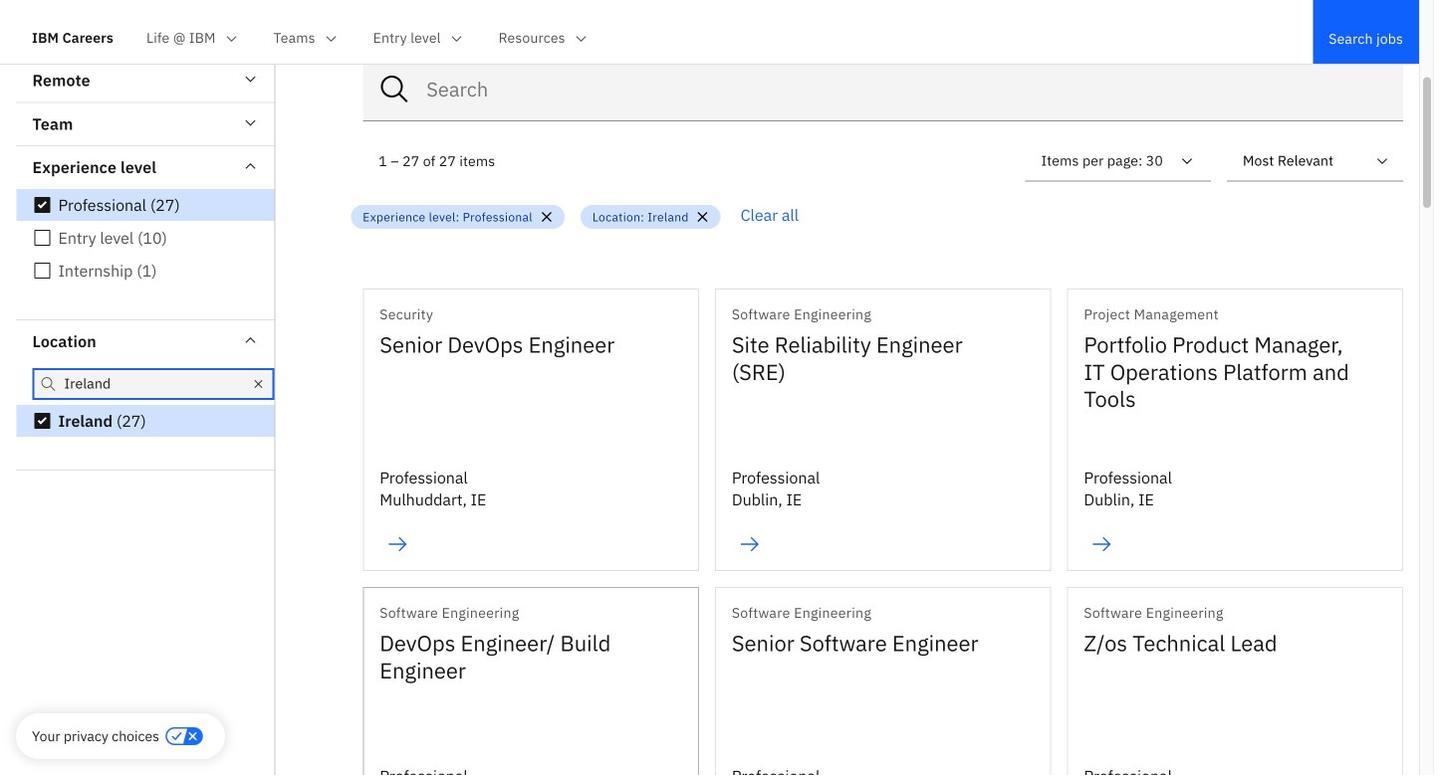 Task type: vqa. For each thing, say whether or not it's contained in the screenshot.
let's talk element
no



Task type: locate. For each thing, give the bounding box(es) containing it.
your privacy choices element
[[32, 726, 159, 748]]



